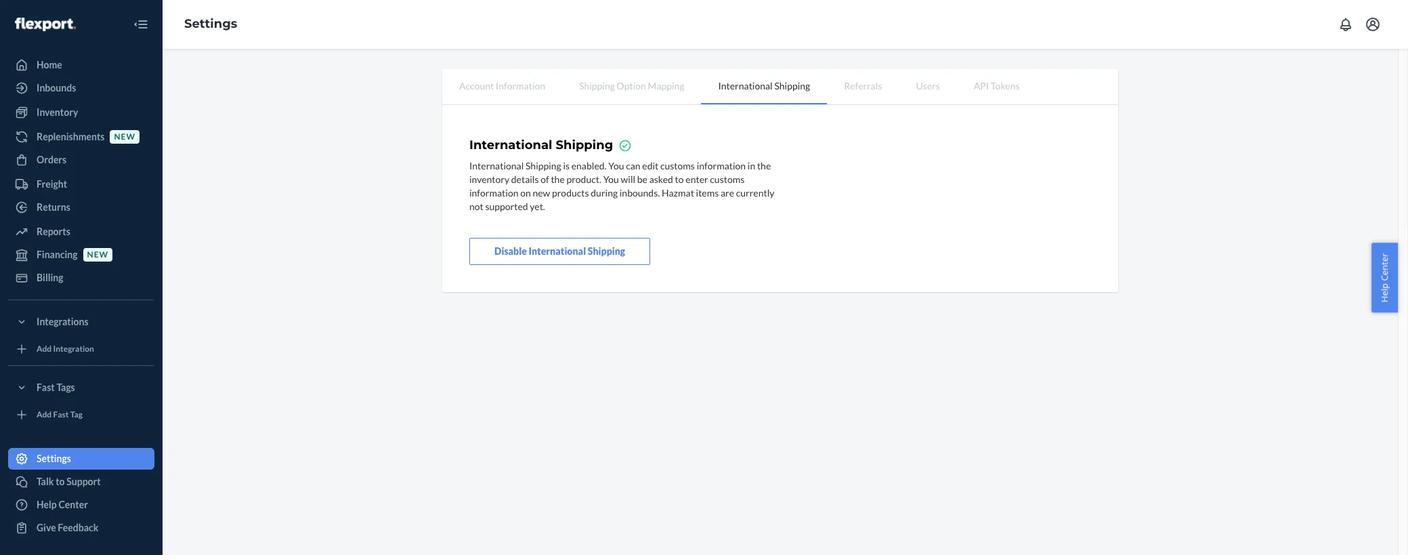 Task type: describe. For each thing, give the bounding box(es) containing it.
help center inside button
[[1379, 253, 1392, 302]]

add integration
[[37, 344, 94, 354]]

add integration link
[[8, 338, 155, 360]]

disable international shipping button
[[470, 238, 651, 265]]

support
[[67, 476, 101, 487]]

in
[[748, 160, 756, 171]]

will
[[621, 173, 636, 185]]

help inside button
[[1379, 283, 1392, 302]]

add fast tag
[[37, 410, 83, 420]]

close navigation image
[[133, 16, 149, 33]]

to inside international shipping is enabled. you can edit customs information in the inventory details of the product. you will be asked to enter customs information on new products during inbounds. hazmat items are currently not supported yet.
[[675, 173, 684, 185]]

international inside button
[[529, 245, 586, 257]]

open account menu image
[[1366, 16, 1382, 33]]

account information
[[459, 80, 546, 91]]

talk
[[37, 476, 54, 487]]

tokens
[[991, 80, 1020, 91]]

inventory link
[[8, 102, 155, 123]]

returns link
[[8, 197, 155, 218]]

users tab
[[900, 69, 957, 103]]

home link
[[8, 54, 155, 76]]

are
[[721, 187, 735, 198]]

financing
[[37, 249, 78, 260]]

give
[[37, 522, 56, 533]]

new for financing
[[87, 250, 108, 260]]

is
[[563, 160, 570, 171]]

can
[[626, 160, 641, 171]]

international shipping is enabled. you can edit customs information in the inventory details of the product. you will be asked to enter customs information on new products during inbounds. hazmat items are currently not supported yet.
[[470, 160, 775, 212]]

0 horizontal spatial settings link
[[8, 448, 155, 470]]

feedback
[[58, 522, 99, 533]]

account information tab
[[443, 69, 563, 103]]

help center button
[[1373, 243, 1399, 312]]

inbounds link
[[8, 77, 155, 99]]

shipping option mapping
[[580, 80, 685, 91]]

1 horizontal spatial customs
[[710, 173, 745, 185]]

freight
[[37, 178, 67, 190]]

mapping
[[648, 80, 685, 91]]

tab list containing account information
[[443, 69, 1119, 105]]

replenishments
[[37, 131, 105, 142]]

new for replenishments
[[114, 132, 136, 142]]

home
[[37, 59, 62, 70]]

details
[[512, 173, 539, 185]]

on
[[521, 187, 531, 198]]

flexport logo image
[[15, 17, 76, 31]]

add for add integration
[[37, 344, 52, 354]]

account
[[459, 80, 494, 91]]

to inside button
[[56, 476, 65, 487]]

items
[[696, 187, 719, 198]]

center inside help center button
[[1379, 253, 1392, 281]]

give feedback button
[[8, 517, 155, 539]]

0 vertical spatial you
[[609, 160, 625, 171]]

returns
[[37, 201, 70, 213]]

inventory
[[37, 106, 78, 118]]

option
[[617, 80, 646, 91]]

international inside international shipping is enabled. you can edit customs information in the inventory details of the product. you will be asked to enter customs information on new products during inbounds. hazmat items are currently not supported yet.
[[470, 160, 524, 171]]

give feedback
[[37, 522, 99, 533]]

shipping option mapping tab
[[563, 69, 702, 103]]

yet.
[[530, 200, 545, 212]]

1 vertical spatial help center
[[37, 499, 88, 510]]

center inside help center link
[[59, 499, 88, 510]]



Task type: locate. For each thing, give the bounding box(es) containing it.
open notifications image
[[1339, 16, 1355, 33]]

fast tags button
[[8, 377, 155, 399]]

disable international shipping
[[495, 245, 626, 257]]

integrations button
[[8, 311, 155, 333]]

to up hazmat
[[675, 173, 684, 185]]

be
[[638, 173, 648, 185]]

2 vertical spatial new
[[87, 250, 108, 260]]

1 vertical spatial settings
[[37, 453, 71, 464]]

1 horizontal spatial help center
[[1379, 253, 1392, 302]]

orders link
[[8, 149, 155, 171]]

1 horizontal spatial settings
[[184, 16, 237, 31]]

enter
[[686, 173, 709, 185]]

to right talk
[[56, 476, 65, 487]]

shipping
[[580, 80, 615, 91], [775, 80, 811, 91], [556, 138, 614, 152], [526, 160, 562, 171], [588, 245, 626, 257]]

to
[[675, 173, 684, 185], [56, 476, 65, 487]]

1 horizontal spatial international shipping
[[719, 80, 811, 91]]

integrations
[[37, 316, 89, 327]]

center
[[1379, 253, 1392, 281], [59, 499, 88, 510]]

1 horizontal spatial new
[[114, 132, 136, 142]]

0 horizontal spatial to
[[56, 476, 65, 487]]

2 horizontal spatial new
[[533, 187, 551, 198]]

0 vertical spatial international shipping
[[719, 80, 811, 91]]

0 horizontal spatial settings
[[37, 453, 71, 464]]

0 horizontal spatial center
[[59, 499, 88, 510]]

you up during
[[604, 173, 619, 185]]

0 vertical spatial help center
[[1379, 253, 1392, 302]]

billing
[[37, 272, 63, 283]]

1 horizontal spatial the
[[758, 160, 771, 171]]

settings link
[[184, 16, 237, 31], [8, 448, 155, 470]]

talk to support button
[[8, 471, 155, 493]]

new down reports link
[[87, 250, 108, 260]]

0 horizontal spatial help center
[[37, 499, 88, 510]]

enabled.
[[572, 160, 607, 171]]

0 vertical spatial help
[[1379, 283, 1392, 302]]

international shipping
[[719, 80, 811, 91], [470, 138, 614, 152]]

not
[[470, 200, 484, 212]]

currently
[[737, 187, 775, 198]]

shipping inside the disable international shipping button
[[588, 245, 626, 257]]

hazmat
[[662, 187, 695, 198]]

inbounds
[[37, 82, 76, 94]]

0 vertical spatial the
[[758, 160, 771, 171]]

help
[[1379, 283, 1392, 302], [37, 499, 57, 510]]

fast left tag
[[53, 410, 69, 420]]

customs up are
[[710, 173, 745, 185]]

0 vertical spatial to
[[675, 173, 684, 185]]

new inside international shipping is enabled. you can edit customs information in the inventory details of the product. you will be asked to enter customs information on new products during inbounds. hazmat items are currently not supported yet.
[[533, 187, 551, 198]]

tags
[[57, 382, 75, 393]]

0 vertical spatial settings
[[184, 16, 237, 31]]

shipping inside international shipping is enabled. you can edit customs information in the inventory details of the product. you will be asked to enter customs information on new products during inbounds. hazmat items are currently not supported yet.
[[526, 160, 562, 171]]

add fast tag link
[[8, 404, 155, 426]]

0 horizontal spatial international shipping
[[470, 138, 614, 152]]

fast
[[37, 382, 55, 393], [53, 410, 69, 420]]

reports link
[[8, 221, 155, 243]]

0 vertical spatial fast
[[37, 382, 55, 393]]

2 add from the top
[[37, 410, 52, 420]]

0 vertical spatial add
[[37, 344, 52, 354]]

tab list
[[443, 69, 1119, 105]]

0 vertical spatial new
[[114, 132, 136, 142]]

product.
[[567, 173, 602, 185]]

information up are
[[697, 160, 746, 171]]

fast left tags
[[37, 382, 55, 393]]

international
[[719, 80, 773, 91], [470, 138, 553, 152], [470, 160, 524, 171], [529, 245, 586, 257]]

1 horizontal spatial help
[[1379, 283, 1392, 302]]

users
[[917, 80, 941, 91]]

1 vertical spatial you
[[604, 173, 619, 185]]

the right in
[[758, 160, 771, 171]]

new down of
[[533, 187, 551, 198]]

products
[[552, 187, 589, 198]]

0 horizontal spatial new
[[87, 250, 108, 260]]

asked
[[650, 173, 674, 185]]

referrals
[[845, 80, 883, 91]]

add down fast tags
[[37, 410, 52, 420]]

add inside add integration 'link'
[[37, 344, 52, 354]]

1 horizontal spatial information
[[697, 160, 746, 171]]

1 add from the top
[[37, 344, 52, 354]]

1 vertical spatial fast
[[53, 410, 69, 420]]

the right of
[[551, 173, 565, 185]]

fast inside dropdown button
[[37, 382, 55, 393]]

the
[[758, 160, 771, 171], [551, 173, 565, 185]]

information
[[697, 160, 746, 171], [470, 187, 519, 198]]

add left integration
[[37, 344, 52, 354]]

orders
[[37, 154, 67, 165]]

help center link
[[8, 494, 155, 516]]

0 vertical spatial settings link
[[184, 16, 237, 31]]

1 vertical spatial customs
[[710, 173, 745, 185]]

billing link
[[8, 267, 155, 289]]

new
[[114, 132, 136, 142], [533, 187, 551, 198], [87, 250, 108, 260]]

integration
[[53, 344, 94, 354]]

add
[[37, 344, 52, 354], [37, 410, 52, 420]]

fast tags
[[37, 382, 75, 393]]

0 horizontal spatial the
[[551, 173, 565, 185]]

of
[[541, 173, 549, 185]]

1 horizontal spatial to
[[675, 173, 684, 185]]

1 vertical spatial settings link
[[8, 448, 155, 470]]

information
[[496, 80, 546, 91]]

new up orders link
[[114, 132, 136, 142]]

edit
[[643, 160, 659, 171]]

api
[[974, 80, 990, 91]]

inventory
[[470, 173, 510, 185]]

0 vertical spatial information
[[697, 160, 746, 171]]

0 horizontal spatial information
[[470, 187, 519, 198]]

1 vertical spatial center
[[59, 499, 88, 510]]

add inside add fast tag link
[[37, 410, 52, 420]]

api tokens
[[974, 80, 1020, 91]]

help center
[[1379, 253, 1392, 302], [37, 499, 88, 510]]

api tokens tab
[[957, 69, 1037, 103]]

1 vertical spatial new
[[533, 187, 551, 198]]

inbounds.
[[620, 187, 660, 198]]

1 vertical spatial add
[[37, 410, 52, 420]]

talk to support
[[37, 476, 101, 487]]

shipping inside international shipping tab
[[775, 80, 811, 91]]

0 vertical spatial center
[[1379, 253, 1392, 281]]

settings
[[184, 16, 237, 31], [37, 453, 71, 464]]

supported
[[486, 200, 528, 212]]

1 horizontal spatial settings link
[[184, 16, 237, 31]]

you left can on the left top of page
[[609, 160, 625, 171]]

0 vertical spatial customs
[[661, 160, 695, 171]]

1 vertical spatial the
[[551, 173, 565, 185]]

referrals tab
[[828, 69, 900, 103]]

freight link
[[8, 173, 155, 195]]

customs
[[661, 160, 695, 171], [710, 173, 745, 185]]

1 vertical spatial help
[[37, 499, 57, 510]]

1 horizontal spatial center
[[1379, 253, 1392, 281]]

shipping inside shipping option mapping tab
[[580, 80, 615, 91]]

during
[[591, 187, 618, 198]]

international shipping inside tab
[[719, 80, 811, 91]]

international shipping tab
[[702, 69, 828, 104]]

0 horizontal spatial customs
[[661, 160, 695, 171]]

international inside tab
[[719, 80, 773, 91]]

1 vertical spatial international shipping
[[470, 138, 614, 152]]

add for add fast tag
[[37, 410, 52, 420]]

1 vertical spatial information
[[470, 187, 519, 198]]

tag
[[70, 410, 83, 420]]

information down inventory
[[470, 187, 519, 198]]

you
[[609, 160, 625, 171], [604, 173, 619, 185]]

disable
[[495, 245, 527, 257]]

customs up asked
[[661, 160, 695, 171]]

0 horizontal spatial help
[[37, 499, 57, 510]]

1 vertical spatial to
[[56, 476, 65, 487]]

reports
[[37, 226, 70, 237]]



Task type: vqa. For each thing, say whether or not it's contained in the screenshot.
the Close 'icon'
no



